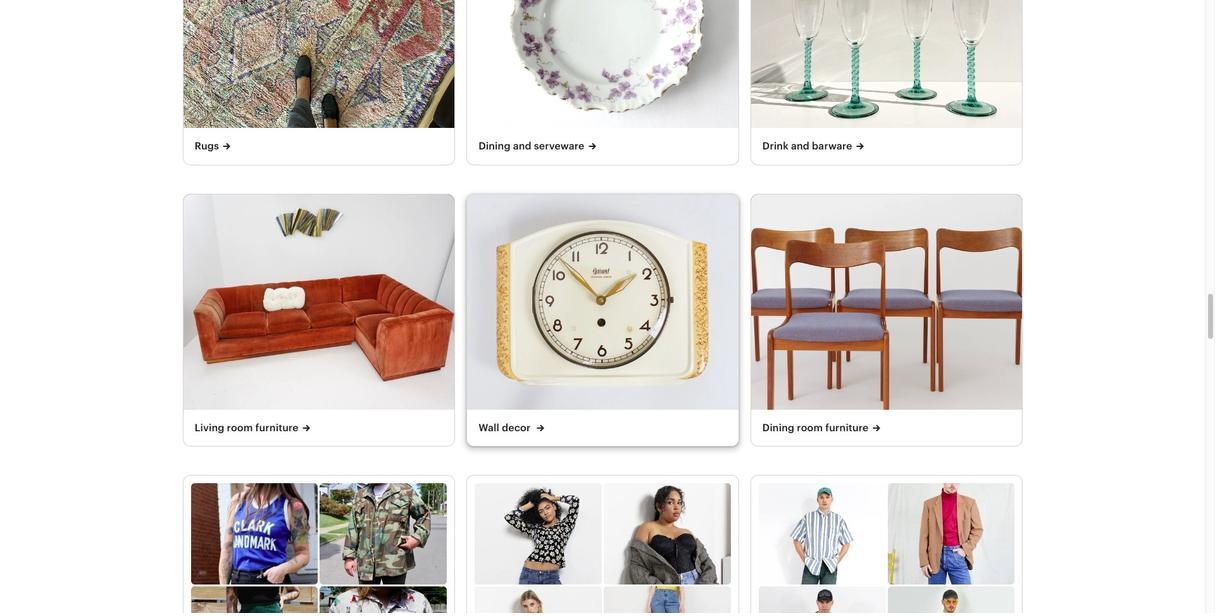 Task type: vqa. For each thing, say whether or not it's contained in the screenshot.
second Reviews from the right
no



Task type: describe. For each thing, give the bounding box(es) containing it.
dining for dining and serveware
[[479, 140, 511, 152]]

barware
[[813, 140, 853, 152]]

room for living
[[227, 422, 253, 434]]

wall
[[479, 422, 500, 434]]

orange polo shirt printed striped vintage ethnic yellow summer hipster collared beach patterned short sleeves men's l large image
[[888, 586, 1015, 613]]

furniture for living room furniture
[[256, 422, 299, 434]]

and for dining
[[513, 140, 532, 152]]

vintage jersey tank image
[[191, 483, 318, 584]]

dining for dining room furniture
[[763, 422, 795, 434]]

old river blazer wool - cashmere jacket vintage orange preppy men xxl image
[[888, 483, 1015, 584]]

fishing vest vintage denim cargo 90s sleeveless jacket men size l/xl image
[[759, 586, 886, 613]]

dining and serveware
[[479, 140, 585, 152]]

80's vintage graphic button-down | vintage men's graphic shirt | size xl image
[[320, 586, 447, 613]]

striped denim shirt 90s vintage short sleeve men size xl image
[[759, 483, 886, 584]]

dining room furniture
[[763, 422, 869, 434]]

floral velour shirt vintage button up party top long sleeve 90's stretchy / extra small xs image
[[475, 483, 602, 584]]

drink
[[763, 140, 789, 152]]



Task type: locate. For each thing, give the bounding box(es) containing it.
2 room from the left
[[797, 422, 823, 434]]

and for drink
[[792, 140, 810, 152]]

furniture
[[256, 422, 299, 434], [826, 422, 869, 434]]

1 vertical spatial dining
[[763, 422, 795, 434]]

1 horizontal spatial and
[[792, 140, 810, 152]]

silver metallic space turtleneck cropped figure skating dance costume clubwear long sleeves / small image
[[475, 586, 602, 613]]

1 and from the left
[[513, 140, 532, 152]]

living
[[195, 422, 225, 434]]

drink and barware
[[763, 140, 853, 152]]

27 inch waist vintage suede skirt image
[[191, 586, 318, 613]]

lace corset bustier frederick's of hollywood glamour sheer lace up tank top mesh zip up / large xl image
[[604, 483, 731, 584]]

0 horizontal spatial dining
[[479, 140, 511, 152]]

0 vertical spatial dining
[[479, 140, 511, 152]]

and
[[513, 140, 532, 152], [792, 140, 810, 152]]

and left serveware
[[513, 140, 532, 152]]

dining
[[479, 140, 511, 152], [763, 422, 795, 434]]

1 furniture from the left
[[256, 422, 299, 434]]

and right drink
[[792, 140, 810, 152]]

0 horizontal spatial and
[[513, 140, 532, 152]]

1 horizontal spatial dining
[[763, 422, 795, 434]]

2 furniture from the left
[[826, 422, 869, 434]]

1 horizontal spatial room
[[797, 422, 823, 434]]

decor
[[502, 422, 531, 434]]

levi's 550 jeans vintage women high waist u s a usa made denim quality basics / 28 29 inch waist / size 8 9 image
[[604, 586, 731, 613]]

1 room from the left
[[227, 422, 253, 434]]

2 and from the left
[[792, 140, 810, 152]]

furniture for dining room furniture
[[826, 422, 869, 434]]

room for dining
[[797, 422, 823, 434]]

0 horizontal spatial room
[[227, 422, 253, 434]]

wall decor
[[479, 422, 531, 434]]

living room furniture
[[195, 422, 299, 434]]

rugs
[[195, 140, 219, 152]]

serveware
[[534, 140, 585, 152]]

0 horizontal spatial furniture
[[256, 422, 299, 434]]

1 horizontal spatial furniture
[[826, 422, 869, 434]]

vintage lined camo army field jacket | medium army issue camouflage coat image
[[320, 483, 447, 584]]

room
[[227, 422, 253, 434], [797, 422, 823, 434]]



